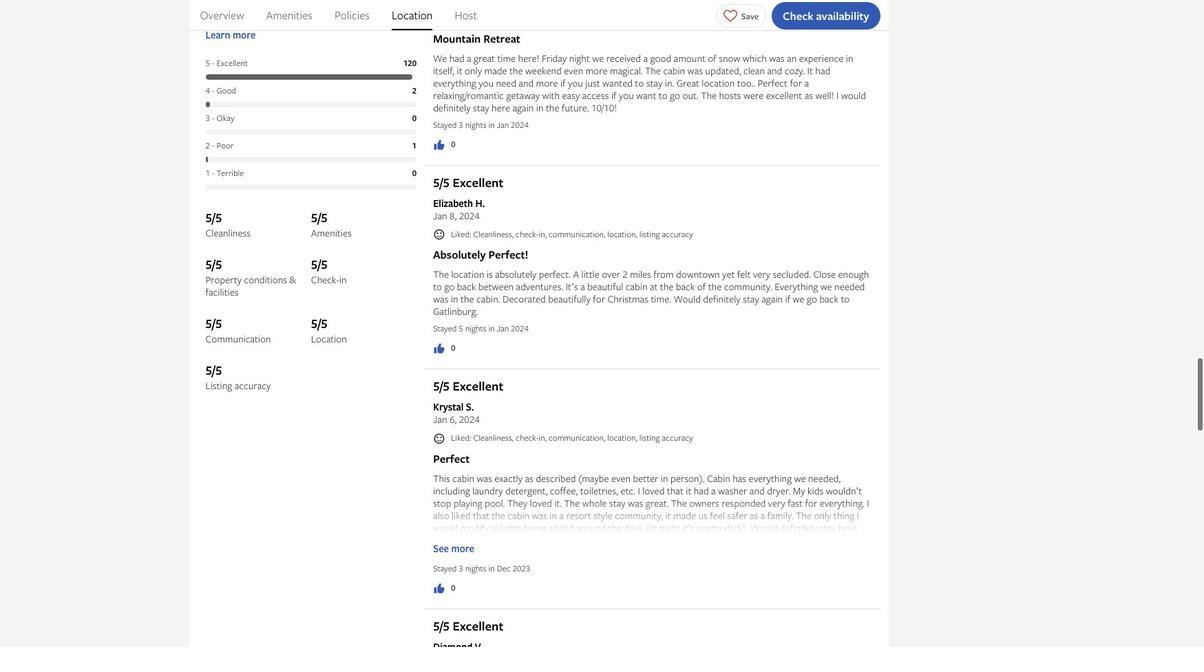 Task type: locate. For each thing, give the bounding box(es) containing it.
0 vertical spatial medium image
[[433, 139, 446, 151]]

5/5 for 5/5 amenities
[[311, 209, 328, 227]]

5/5 inside 5/5 cleanliness
[[206, 209, 222, 227]]

poor
[[217, 140, 234, 152]]

i
[[836, 89, 839, 102], [638, 485, 640, 498], [867, 497, 869, 510], [857, 509, 859, 522]]

list
[[189, 0, 888, 30]]

medium image
[[433, 139, 446, 151], [433, 583, 446, 595]]

stayed 5 nights in jan 2024
[[433, 323, 529, 335]]

subject
[[367, 1, 393, 12]]

location,
[[607, 12, 637, 23], [607, 228, 637, 240], [607, 432, 637, 444]]

1 horizontal spatial here
[[838, 522, 857, 535]]

that right liked
[[473, 509, 489, 522]]

3 for stayed 3 nights in dec 2023
[[459, 563, 463, 575]]

1 vertical spatial is
[[491, 522, 497, 535]]

2 - from the top
[[212, 85, 215, 96]]

as right safer
[[750, 509, 758, 522]]

in inside 5/5 check-in
[[339, 273, 347, 286]]

2 vertical spatial nights
[[465, 563, 486, 575]]

s.
[[466, 401, 474, 414]]

stayed 3 nights in dec 2023
[[433, 563, 530, 575]]

0 horizontal spatial 2
[[206, 140, 210, 152]]

2 liked: from the top
[[451, 228, 471, 240]]

in
[[286, 1, 293, 12], [846, 51, 853, 64], [536, 101, 544, 114], [488, 119, 495, 131], [339, 273, 347, 286], [451, 293, 458, 306], [488, 323, 495, 335], [661, 472, 668, 485], [550, 509, 557, 522], [488, 563, 495, 575]]

0 vertical spatial listing
[[639, 12, 660, 23]]

great
[[474, 51, 495, 64]]

made inside "perfect this cabin was exactly as described (maybe even better in person). cabin has everything we needed, including laundry detergent, coffee, toiletries, etc. i loved that it had a washer and dryer. my kids wouldn't stop playing pool. they loved it. the whole stay was great. the owners responded very fast for everything. i also liked that the cabin was in a resort style community, it made us feel safer as a family. the only thing i would modify is lights being added around the deck (at night it's pretty dark). would definitely stay here again. see more"
[[673, 509, 696, 522]]

5/5 property conditions & facilities
[[206, 256, 296, 299]]

communication, for perfect
[[549, 432, 605, 444]]

0 vertical spatial here
[[492, 101, 510, 114]]

to inside reviews are presented in chronological order, subject to a moderation process, and verified unless otherwise labeled. learn more
[[395, 1, 402, 12]]

wanted
[[602, 76, 633, 89]]

location inside absolutely perfect! the location is absolutely perfect. a little over 2 miles from downtown yet felt very secluded. close enough to go back between adventures. it's a beautiful cabin at the back of the community. everything we needed was in the cabin. decorated beautifully for christmas time. would definitely stay again if we go back to gatlinburg.
[[451, 268, 484, 281]]

would
[[674, 293, 701, 306], [750, 522, 778, 535]]

labeled.
[[383, 12, 410, 23]]

small image
[[433, 229, 446, 241]]

moderation
[[206, 12, 247, 23]]

in.
[[665, 76, 674, 89]]

- for 5
[[212, 57, 215, 69]]

more right see
[[451, 542, 474, 555]]

in left "verified"
[[286, 1, 293, 12]]

5/5 inside 5/5 amenities
[[311, 209, 328, 227]]

1 medium image from the top
[[433, 139, 446, 151]]

0 vertical spatial location
[[392, 8, 433, 23]]

would inside absolutely perfect! the location is absolutely perfect. a little over 2 miles from downtown yet felt very secluded. close enough to go back between adventures. it's a beautiful cabin at the back of the community. everything we needed was in the cabin. decorated beautifully for christmas time. would definitely stay again if we go back to gatlinburg.
[[674, 293, 701, 306]]

5/5 location
[[311, 315, 347, 346]]

i inside the mountain retreat we had a great time here! friday night we received a good amount of snow which was an experience in itself, it only made the weekend even more magical. the cabin was updated, clean and cozy. it had everything you need and more if you just wanted to stay in. great location too.. perfect for a relaxing/romantic getaway with easy access if you want to go out. the hosts were excellent as well! i would definitely stay here again in the future. 10/10!
[[836, 89, 839, 102]]

cabin inside the mountain retreat we had a great time here! friday night we received a good amount of snow which was an experience in itself, it only made the weekend even more magical. the cabin was updated, clean and cozy. it had everything you need and more if you just wanted to stay in. great location too.. perfect for a relaxing/romantic getaway with easy access if you want to go out. the hosts were excellent as well! i would definitely stay here again in the future. 10/10!
[[663, 64, 685, 77]]

excellent for 5/5 excellent
[[453, 618, 503, 635]]

liked: cleanliness, check-in, communication, location, listing accuracy up the described
[[451, 432, 693, 444]]

we
[[592, 51, 604, 64], [820, 280, 832, 293], [793, 293, 805, 306], [794, 472, 806, 485]]

1 vertical spatial perfect
[[433, 451, 470, 467]]

here!
[[518, 51, 539, 64]]

liked: cleanliness, check-in, communication, location, listing accuracy up friday in the top of the page
[[451, 12, 693, 23]]

would right well!
[[841, 89, 866, 102]]

2 0 button from the top
[[433, 342, 455, 355]]

everything inside the mountain retreat we had a great time here! friday night we received a good amount of snow which was an experience in itself, it only made the weekend even more magical. the cabin was updated, clean and cozy. it had everything you need and more if you just wanted to stay in. great location too.. perfect for a relaxing/romantic getaway with easy access if you want to go out. the hosts were excellent as well! i would definitely stay here again in the future. 10/10!
[[433, 76, 476, 89]]

4 - from the top
[[212, 140, 215, 152]]

1 vertical spatial everything
[[749, 472, 792, 485]]

would right dark).
[[750, 522, 778, 535]]

liked: for perfect
[[451, 432, 471, 444]]

accuracy
[[662, 12, 693, 23], [662, 228, 693, 240], [235, 379, 271, 392], [662, 432, 693, 444]]

3 listing from the top
[[639, 432, 660, 444]]

that
[[667, 485, 684, 498], [473, 509, 489, 522]]

excellent inside 5/5 excellent krystal s. jan 6, 2024
[[453, 378, 503, 395]]

2024 right 6,
[[459, 413, 480, 426]]

definitely down fast
[[780, 522, 817, 535]]

1 vertical spatial cleanliness,
[[473, 228, 514, 240]]

1 small image from the top
[[433, 12, 446, 25]]

1 for 1 - terrible
[[206, 167, 210, 179]]

5 - from the top
[[212, 167, 215, 179]]

accuracy for small image
[[662, 228, 693, 240]]

0 horizontal spatial location
[[451, 268, 484, 281]]

1 horizontal spatial you
[[568, 76, 583, 89]]

modify
[[460, 522, 489, 535]]

pool.
[[485, 497, 505, 510]]

5/5 inside 5/5 excellent elizabeth h. jan 8, 2024
[[433, 174, 450, 191]]

even inside "perfect this cabin was exactly as described (maybe even better in person). cabin has everything we needed, including laundry detergent, coffee, toiletries, etc. i loved that it had a washer and dryer. my kids wouldn't stop playing pool. they loved it. the whole stay was great. the owners responded very fast for everything. i also liked that the cabin was in a resort style community, it made us feel safer as a family. the only thing i would modify is lights being added around the deck (at night it's pretty dark). would definitely stay here again. see more"
[[611, 472, 631, 485]]

1 vertical spatial that
[[473, 509, 489, 522]]

2 vertical spatial cleanliness,
[[473, 432, 514, 444]]

jan inside 5/5 excellent elizabeth h. jan 8, 2024
[[433, 209, 447, 222]]

2 horizontal spatial if
[[785, 293, 790, 306]]

and right has
[[750, 485, 765, 498]]

for left it
[[790, 76, 802, 89]]

0 for stayed 5 nights in jan 2024
[[451, 342, 455, 354]]

1 vertical spatial here
[[838, 522, 857, 535]]

2 in, from the top
[[539, 228, 547, 240]]

we inside "perfect this cabin was exactly as described (maybe even better in person). cabin has everything we needed, including laundry detergent, coffee, toiletries, etc. i loved that it had a washer and dryer. my kids wouldn't stop playing pool. they loved it. the whole stay was great. the owners responded very fast for everything. i also liked that the cabin was in a resort style community, it made us feel safer as a family. the only thing i would modify is lights being added around the deck (at night it's pretty dark). would definitely stay here again. see more"
[[794, 472, 806, 485]]

stayed
[[433, 119, 457, 131], [433, 323, 457, 335], [433, 563, 457, 575]]

0 button for perfect
[[433, 582, 455, 595]]

nights for absolutely
[[465, 323, 486, 335]]

1 vertical spatial night
[[659, 522, 680, 535]]

in inside absolutely perfect! the location is absolutely perfect. a little over 2 miles from downtown yet felt very secluded. close enough to go back between adventures. it's a beautiful cabin at the back of the community. everything we needed was in the cabin. decorated beautifully for christmas time. would definitely stay again if we go back to gatlinburg.
[[451, 293, 458, 306]]

the down absolutely
[[433, 268, 449, 281]]

back left cabin.
[[457, 280, 476, 293]]

1 vertical spatial 0 button
[[433, 342, 455, 355]]

5 out of 5 element down cleanliness
[[206, 256, 311, 274]]

2 horizontal spatial go
[[807, 293, 817, 306]]

0 vertical spatial 2
[[412, 85, 417, 96]]

0 horizontal spatial as
[[525, 472, 533, 485]]

more inside "perfect this cabin was exactly as described (maybe even better in person). cabin has everything we needed, including laundry detergent, coffee, toiletries, etc. i loved that it had a washer and dryer. my kids wouldn't stop playing pool. they loved it. the whole stay was great. the owners responded very fast for everything. i also liked that the cabin was in a resort style community, it made us feel safer as a family. the only thing i would modify is lights being added around the deck (at night it's pretty dark). would definitely stay here again. see more"
[[451, 542, 474, 555]]

3 down relaxing/romantic
[[459, 119, 463, 131]]

it's
[[683, 522, 695, 535]]

liked: down 6,
[[451, 432, 471, 444]]

2 vertical spatial as
[[750, 509, 758, 522]]

0 vertical spatial 1
[[412, 140, 417, 152]]

0 vertical spatial communication,
[[549, 12, 605, 23]]

2 vertical spatial it
[[665, 509, 671, 522]]

0 horizontal spatial everything
[[433, 76, 476, 89]]

0 horizontal spatial you
[[479, 76, 494, 89]]

a left "family."
[[761, 509, 765, 522]]

would inside "perfect this cabin was exactly as described (maybe even better in person). cabin has everything we needed, including laundry detergent, coffee, toiletries, etc. i loved that it had a washer and dryer. my kids wouldn't stop playing pool. they loved it. the whole stay was great. the owners responded very fast for everything. i also liked that the cabin was in a resort style community, it made us feel safer as a family. the only thing i would modify is lights being added around the deck (at night it's pretty dark). would definitely stay here again. see more"
[[750, 522, 778, 535]]

1 horizontal spatial location
[[702, 76, 735, 89]]

safer
[[727, 509, 747, 522]]

3 left dec
[[459, 563, 463, 575]]

1 horizontal spatial only
[[814, 509, 831, 522]]

1 horizontal spatial go
[[670, 89, 680, 102]]

0 horizontal spatial would
[[433, 522, 458, 535]]

5 out of 5 element for 5/5 listing accuracy
[[206, 362, 311, 380]]

were
[[744, 89, 764, 102]]

small image
[[433, 12, 446, 25], [433, 433, 446, 445]]

5/5 amenities
[[311, 209, 352, 240]]

1 vertical spatial location
[[311, 333, 347, 346]]

jan left 6,
[[433, 413, 447, 426]]

the right out.
[[701, 89, 717, 102]]

0 horizontal spatial 5
[[206, 57, 210, 69]]

excellent
[[766, 89, 802, 102]]

check- up retreat
[[516, 12, 539, 23]]

3 location, from the top
[[607, 432, 637, 444]]

a inside absolutely perfect! the location is absolutely perfect. a little over 2 miles from downtown yet felt very secluded. close enough to go back between adventures. it's a beautiful cabin at the back of the community. everything we needed was in the cabin. decorated beautifully for christmas time. would definitely stay again if we go back to gatlinburg.
[[580, 280, 585, 293]]

1 horizontal spatial of
[[708, 51, 717, 64]]

1 horizontal spatial even
[[611, 472, 631, 485]]

amenities
[[266, 8, 313, 23], [311, 227, 352, 240]]

as left well!
[[805, 89, 813, 102]]

accuracy up from
[[662, 228, 693, 240]]

listing up better
[[639, 432, 660, 444]]

location down absolutely
[[451, 268, 484, 281]]

would inside "perfect this cabin was exactly as described (maybe even better in person). cabin has everything we needed, including laundry detergent, coffee, toiletries, etc. i loved that it had a washer and dryer. my kids wouldn't stop playing pool. they loved it. the whole stay was great. the owners responded very fast for everything. i also liked that the cabin was in a resort style community, it made us feel safer as a family. the only thing i would modify is lights being added around the deck (at night it's pretty dark). would definitely stay here again. see more"
[[433, 522, 458, 535]]

in, for absolutely perfect!
[[539, 228, 547, 240]]

1 vertical spatial nights
[[465, 323, 486, 335]]

back right from
[[676, 280, 695, 293]]

also
[[433, 509, 449, 522]]

1 vertical spatial even
[[611, 472, 631, 485]]

feel
[[710, 509, 725, 522]]

2024 right 8,
[[459, 209, 480, 222]]

as right exactly on the bottom left of page
[[525, 472, 533, 485]]

go down close
[[807, 293, 817, 306]]

stayed for absolutely perfect!
[[433, 323, 457, 335]]

2
[[412, 85, 417, 96], [206, 140, 210, 152], [623, 268, 628, 281]]

1 horizontal spatial 5
[[459, 323, 463, 335]]

dec
[[497, 563, 511, 575]]

2 for 2 - poor
[[206, 140, 210, 152]]

0 vertical spatial even
[[564, 64, 583, 77]]

was
[[769, 51, 785, 64], [687, 64, 703, 77], [433, 293, 449, 306], [477, 472, 492, 485], [628, 497, 643, 510], [532, 509, 547, 522]]

chronological
[[295, 1, 342, 12]]

5/5 inside 5/5 check-in
[[311, 256, 328, 273]]

that left "owners"
[[667, 485, 684, 498]]

are
[[235, 1, 247, 12]]

1 horizontal spatial 2
[[412, 85, 417, 96]]

3 check- from the top
[[516, 432, 539, 444]]

1 vertical spatial check-
[[516, 228, 539, 240]]

5 down gatlinburg.
[[459, 323, 463, 335]]

here inside the mountain retreat we had a great time here! friday night we received a good amount of snow which was an experience in itself, it only made the weekend even more magical. the cabin was updated, clean and cozy. it had everything you need and more if you just wanted to stay in. great location too.. perfect for a relaxing/romantic getaway with easy access if you want to go out. the hosts were excellent as well! i would definitely stay here again in the future. 10/10!
[[492, 101, 510, 114]]

everything
[[433, 76, 476, 89], [749, 472, 792, 485]]

0 vertical spatial that
[[667, 485, 684, 498]]

excellent
[[217, 57, 248, 69], [453, 174, 503, 191], [453, 378, 503, 395], [453, 618, 503, 635]]

1
[[412, 140, 417, 152], [206, 167, 210, 179]]

for inside absolutely perfect! the location is absolutely perfect. a little over 2 miles from downtown yet felt very secluded. close enough to go back between adventures. it's a beautiful cabin at the back of the community. everything we needed was in the cabin. decorated beautifully for christmas time. would definitely stay again if we go back to gatlinburg.
[[593, 293, 605, 306]]

access
[[582, 89, 609, 102]]

check availability
[[783, 8, 869, 23]]

jan inside 5/5 excellent krystal s. jan 6, 2024
[[433, 413, 447, 426]]

0 button down see
[[433, 582, 455, 595]]

2 vertical spatial 0 button
[[433, 582, 455, 595]]

in, up friday in the top of the page
[[539, 12, 547, 23]]

5 out of 5 element down communication
[[206, 362, 311, 380]]

a inside reviews are presented in chronological order, subject to a moderation process, and verified unless otherwise labeled. learn more
[[404, 1, 408, 12]]

a left washer
[[711, 485, 716, 498]]

0 horizontal spatial if
[[560, 76, 566, 89]]

policies
[[335, 8, 370, 23]]

0 vertical spatial everything
[[433, 76, 476, 89]]

0 horizontal spatial it
[[457, 64, 462, 77]]

0 horizontal spatial that
[[473, 509, 489, 522]]

5/5 check-in
[[311, 256, 347, 286]]

the up getaway
[[509, 64, 523, 77]]

go left out.
[[670, 89, 680, 102]]

2 horizontal spatial definitely
[[780, 522, 817, 535]]

for right fast
[[805, 497, 817, 510]]

everything down we
[[433, 76, 476, 89]]

0 button for absolutely
[[433, 342, 455, 355]]

3 stayed from the top
[[433, 563, 457, 575]]

felt
[[737, 268, 751, 281]]

5/5 inside '5/5 property conditions & facilities'
[[206, 256, 222, 273]]

only inside the mountain retreat we had a great time here! friday night we received a good amount of snow which was an experience in itself, it only made the weekend even more magical. the cabin was updated, clean and cozy. it had everything you need and more if you just wanted to stay in. great location too.. perfect for a relaxing/romantic getaway with easy access if you want to go out. the hosts were excellent as well! i would definitely stay here again in the future. 10/10!
[[465, 64, 482, 77]]

0 down stayed 3 nights in dec 2023
[[451, 582, 455, 594]]

responded
[[722, 497, 766, 510]]

is up cabin.
[[487, 268, 493, 281]]

again down need
[[513, 101, 534, 114]]

2 horizontal spatial for
[[805, 497, 817, 510]]

everything right has
[[749, 472, 792, 485]]

definitely inside the mountain retreat we had a great time here! friday night we received a good amount of snow which was an experience in itself, it only made the weekend even more magical. the cabin was updated, clean and cozy. it had everything you need and more if you just wanted to stay in. great location too.. perfect for a relaxing/romantic getaway with easy access if you want to go out. the hosts were excellent as well! i would definitely stay here again in the future. 10/10!
[[433, 101, 471, 114]]

2024 inside 5/5 excellent krystal s. jan 6, 2024
[[459, 413, 480, 426]]

it
[[807, 64, 813, 77]]

learn more link
[[206, 28, 417, 52]]

cleanliness, down s. on the bottom
[[473, 432, 514, 444]]

2 horizontal spatial had
[[815, 64, 830, 77]]

2 vertical spatial liked:
[[451, 432, 471, 444]]

2 horizontal spatial as
[[805, 89, 813, 102]]

5/5 for 5/5 location
[[311, 315, 328, 333]]

here down "everything."
[[838, 522, 857, 535]]

it left cabin
[[686, 485, 691, 498]]

1 stayed from the top
[[433, 119, 457, 131]]

1 vertical spatial small image
[[433, 433, 446, 445]]

2 nights from the top
[[465, 323, 486, 335]]

1 horizontal spatial would
[[841, 89, 866, 102]]

would up see
[[433, 522, 458, 535]]

of inside absolutely perfect! the location is absolutely perfect. a little over 2 miles from downtown yet felt very secluded. close enough to go back between adventures. it's a beautiful cabin at the back of the community. everything we needed was in the cabin. decorated beautifully for christmas time. would definitely stay again if we go back to gatlinburg.
[[697, 280, 706, 293]]

was up out.
[[687, 64, 703, 77]]

liked: cleanliness, check-in, communication, location, listing accuracy for absolutely perfect!
[[451, 228, 693, 240]]

3 cleanliness, from the top
[[473, 432, 514, 444]]

around
[[576, 522, 606, 535]]

0 horizontal spatial for
[[593, 293, 605, 306]]

1 communication, from the top
[[549, 12, 605, 23]]

community,
[[615, 509, 663, 522]]

was left great.
[[628, 497, 643, 510]]

is inside absolutely perfect! the location is absolutely perfect. a little over 2 miles from downtown yet felt very secluded. close enough to go back between adventures. it's a beautiful cabin at the back of the community. everything we needed was in the cabin. decorated beautifully for christmas time. would definitely stay again if we go back to gatlinburg.
[[487, 268, 493, 281]]

liked: up mountain
[[451, 12, 471, 23]]

medium image down stayed 3 nights in jan 2024
[[433, 139, 446, 151]]

small image up mountain
[[433, 12, 446, 25]]

liked: down 8,
[[451, 228, 471, 240]]

1 vertical spatial very
[[768, 497, 785, 510]]

check- up perfect!
[[516, 228, 539, 240]]

1 listing from the top
[[639, 12, 660, 23]]

dryer.
[[767, 485, 791, 498]]

communication, up the (maybe
[[549, 432, 605, 444]]

only
[[465, 64, 482, 77], [814, 509, 831, 522]]

check- up exactly on the bottom left of page
[[516, 432, 539, 444]]

1 - from the top
[[212, 57, 215, 69]]

5 out of 5 element for 5/5 communication
[[206, 315, 311, 333]]

0 vertical spatial perfect
[[758, 76, 788, 89]]

nights down gatlinburg.
[[465, 323, 486, 335]]

3 0 button from the top
[[433, 582, 455, 595]]

1 vertical spatial for
[[593, 293, 605, 306]]

1 horizontal spatial would
[[750, 522, 778, 535]]

jan for 5/5 excellent elizabeth h. jan 8, 2024
[[433, 209, 447, 222]]

- for 4
[[212, 85, 215, 96]]

stay
[[646, 76, 663, 89], [473, 101, 489, 114], [743, 293, 759, 306], [609, 497, 625, 510], [820, 522, 836, 535]]

0 horizontal spatial definitely
[[433, 101, 471, 114]]

very inside absolutely perfect! the location is absolutely perfect. a little over 2 miles from downtown yet felt very secluded. close enough to go back between adventures. it's a beautiful cabin at the back of the community. everything we needed was in the cabin. decorated beautifully for christmas time. would definitely stay again if we go back to gatlinburg.
[[753, 268, 770, 281]]

3 nights from the top
[[465, 563, 486, 575]]

3
[[206, 112, 210, 124], [459, 119, 463, 131], [459, 563, 463, 575]]

2 liked: cleanliness, check-in, communication, location, listing accuracy from the top
[[451, 228, 693, 240]]

1 horizontal spatial made
[[673, 509, 696, 522]]

2 medium image from the top
[[433, 583, 446, 595]]

stayed 3 nights in jan 2024
[[433, 119, 529, 131]]

5 out of 5 element down conditions
[[206, 315, 311, 333]]

nights left dec
[[465, 563, 486, 575]]

the right great.
[[671, 497, 687, 510]]

night right friday in the top of the page
[[569, 51, 590, 64]]

1 in, from the top
[[539, 12, 547, 23]]

0 horizontal spatial of
[[697, 280, 706, 293]]

experience
[[799, 51, 844, 64]]

0 vertical spatial as
[[805, 89, 813, 102]]

location inside list
[[392, 8, 433, 23]]

0 vertical spatial for
[[790, 76, 802, 89]]

0 horizontal spatial had
[[449, 51, 464, 64]]

the
[[645, 64, 661, 77], [701, 89, 717, 102], [433, 268, 449, 281], [564, 497, 580, 510], [671, 497, 687, 510], [796, 509, 812, 522]]

save button
[[716, 4, 766, 27]]

0 horizontal spatial even
[[564, 64, 583, 77]]

in right better
[[661, 472, 668, 485]]

had inside "perfect this cabin was exactly as described (maybe even better in person). cabin has everything we needed, including laundry detergent, coffee, toiletries, etc. i loved that it had a washer and dryer. my kids wouldn't stop playing pool. they loved it. the whole stay was great. the owners responded very fast for everything. i also liked that the cabin was in a resort style community, it made us feel safer as a family. the only thing i would modify is lights being added around the deck (at night it's pretty dark). would definitely stay here again. see more"
[[694, 485, 709, 498]]

0 vertical spatial very
[[753, 268, 770, 281]]

nights for perfect
[[465, 563, 486, 575]]

0 vertical spatial location
[[702, 76, 735, 89]]

3 communication, from the top
[[549, 432, 605, 444]]

0 vertical spatial again
[[513, 101, 534, 114]]

it inside the mountain retreat we had a great time here! friday night we received a good amount of snow which was an experience in itself, it only made the weekend even more magical. the cabin was updated, clean and cozy. it had everything you need and more if you just wanted to stay in. great location too.. perfect for a relaxing/romantic getaway with easy access if you want to go out. the hosts were excellent as well! i would definitely stay here again in the future. 10/10!
[[457, 64, 462, 77]]

jan for stayed 5 nights in jan 2024
[[497, 323, 509, 335]]

5/5
[[433, 174, 450, 191], [206, 209, 222, 227], [311, 209, 328, 227], [206, 256, 222, 273], [311, 256, 328, 273], [206, 315, 222, 333], [311, 315, 328, 333], [206, 362, 222, 379], [433, 378, 450, 395], [433, 618, 450, 635]]

if inside absolutely perfect! the location is absolutely perfect. a little over 2 miles from downtown yet felt very secluded. close enough to go back between adventures. it's a beautiful cabin at the back of the community. everything we needed was in the cabin. decorated beautifully for christmas time. would definitely stay again if we go back to gatlinburg.
[[785, 293, 790, 306]]

2 communication, from the top
[[549, 228, 605, 240]]

1 vertical spatial medium image
[[433, 583, 446, 595]]

liked: cleanliness, check-in, communication, location, listing accuracy
[[451, 12, 693, 23], [451, 228, 693, 240], [451, 432, 693, 444]]

had right we
[[449, 51, 464, 64]]

2 vertical spatial in,
[[539, 432, 547, 444]]

0 vertical spatial night
[[569, 51, 590, 64]]

- left okay on the top of page
[[212, 112, 215, 124]]

perfect
[[758, 76, 788, 89], [433, 451, 470, 467]]

washer
[[718, 485, 747, 498]]

amenities link
[[266, 0, 313, 30]]

2 vertical spatial definitely
[[780, 522, 817, 535]]

again inside absolutely perfect! the location is absolutely perfect. a little over 2 miles from downtown yet felt very secluded. close enough to go back between adventures. it's a beautiful cabin at the back of the community. everything we needed was in the cabin. decorated beautifully for christmas time. would definitely stay again if we go back to gatlinburg.
[[762, 293, 783, 306]]

5/5 inside '5/5 listing accuracy'
[[206, 362, 222, 379]]

5 out of 5 element
[[206, 209, 311, 227], [311, 209, 417, 227], [206, 256, 311, 274], [311, 256, 417, 274], [206, 315, 311, 333], [311, 315, 417, 333], [206, 362, 311, 380]]

5 out of 5 element down terrible
[[206, 209, 311, 227]]

for
[[790, 76, 802, 89], [593, 293, 605, 306], [805, 497, 817, 510]]

future.
[[562, 101, 589, 114]]

even left better
[[611, 472, 631, 485]]

definitely down "yet"
[[703, 293, 741, 306]]

if right with
[[560, 76, 566, 89]]

1 0 button from the top
[[433, 138, 455, 151]]

0 horizontal spatial would
[[674, 293, 701, 306]]

0 horizontal spatial again
[[513, 101, 534, 114]]

liked: cleanliness, check-in, communication, location, listing accuracy up the a
[[451, 228, 693, 240]]

1 horizontal spatial perfect
[[758, 76, 788, 89]]

- right 4
[[212, 85, 215, 96]]

0 horizontal spatial here
[[492, 101, 510, 114]]

5/5 excellent elizabeth h. jan 8, 2024
[[433, 174, 503, 222]]

the left "yet"
[[708, 280, 722, 293]]

retreat
[[483, 31, 520, 46]]

and left cozy.
[[767, 64, 782, 77]]

0 vertical spatial 5
[[206, 57, 210, 69]]

was left cabin.
[[433, 293, 449, 306]]

location, up better
[[607, 432, 637, 444]]

it
[[457, 64, 462, 77], [686, 485, 691, 498], [665, 509, 671, 522]]

0 horizontal spatial perfect
[[433, 451, 470, 467]]

perfect right too..
[[758, 76, 788, 89]]

5/5 excellent krystal s. jan 6, 2024
[[433, 378, 503, 426]]

1 liked: cleanliness, check-in, communication, location, listing accuracy from the top
[[451, 12, 693, 23]]

go inside the mountain retreat we had a great time here! friday night we received a good amount of snow which was an experience in itself, it only made the weekend even more magical. the cabin was updated, clean and cozy. it had everything you need and more if you just wanted to stay in. great location too.. perfect for a relaxing/romantic getaway with easy access if you want to go out. the hosts were excellent as well! i would definitely stay here again in the future. 10/10!
[[670, 89, 680, 102]]

2 stayed from the top
[[433, 323, 457, 335]]

thing
[[834, 509, 854, 522]]

night inside the mountain retreat we had a great time here! friday night we received a good amount of snow which was an experience in itself, it only made the weekend even more magical. the cabin was updated, clean and cozy. it had everything you need and more if you just wanted to stay in. great location too.. perfect for a relaxing/romantic getaway with easy access if you want to go out. the hosts were excellent as well! i would definitely stay here again in the future. 10/10!
[[569, 51, 590, 64]]

for down little
[[593, 293, 605, 306]]

described
[[536, 472, 576, 485]]

1 vertical spatial definitely
[[703, 293, 741, 306]]

very right felt
[[753, 268, 770, 281]]

more inside reviews are presented in chronological order, subject to a moderation process, and verified unless otherwise labeled. learn more
[[233, 28, 256, 41]]

0 vertical spatial 0 button
[[433, 138, 455, 151]]

excellent inside 5/5 excellent elizabeth h. jan 8, 2024
[[453, 174, 503, 191]]

5/5 inside the "5/5 location"
[[311, 315, 328, 333]]

had
[[449, 51, 464, 64], [815, 64, 830, 77], [694, 485, 709, 498]]

5/5 for 5/5 communication
[[206, 315, 222, 333]]

jan for stayed 3 nights in jan 2024
[[497, 119, 509, 131]]

3 liked: cleanliness, check-in, communication, location, listing accuracy from the top
[[451, 432, 693, 444]]

1 liked: from the top
[[451, 12, 471, 23]]

magical.
[[610, 64, 643, 77]]

stayed down relaxing/romantic
[[433, 119, 457, 131]]

cleanliness,
[[473, 12, 514, 23], [473, 228, 514, 240], [473, 432, 514, 444]]

reviews
[[206, 1, 233, 12]]

2 cleanliness, from the top
[[473, 228, 514, 240]]

again inside the mountain retreat we had a great time here! friday night we received a good amount of snow which was an experience in itself, it only made the weekend even more magical. the cabin was updated, clean and cozy. it had everything you need and more if you just wanted to stay in. great location too.. perfect for a relaxing/romantic getaway with easy access if you want to go out. the hosts were excellent as well! i would definitely stay here again in the future. 10/10!
[[513, 101, 534, 114]]

1 vertical spatial communication,
[[549, 228, 605, 240]]

in, up perfect.
[[539, 228, 547, 240]]

communication, up the a
[[549, 228, 605, 240]]

nights down relaxing/romantic
[[465, 119, 486, 131]]

style
[[594, 509, 612, 522]]

0 vertical spatial definitely
[[433, 101, 471, 114]]

5/5 inside 5/5 communication
[[206, 315, 222, 333]]

in inside reviews are presented in chronological order, subject to a moderation process, and verified unless otherwise labeled. learn more
[[286, 1, 293, 12]]

1 vertical spatial made
[[673, 509, 696, 522]]

only up relaxing/romantic
[[465, 64, 482, 77]]

2024 inside 5/5 excellent elizabeth h. jan 8, 2024
[[459, 209, 480, 222]]

5 up 4
[[206, 57, 210, 69]]

0 button down gatlinburg.
[[433, 342, 455, 355]]

jan for 5/5 excellent krystal s. jan 6, 2024
[[433, 413, 447, 426]]

in down relaxing/romantic
[[488, 119, 495, 131]]

2 check- from the top
[[516, 228, 539, 240]]

2 location, from the top
[[607, 228, 637, 240]]

3 liked: from the top
[[451, 432, 471, 444]]

2 vertical spatial stayed
[[433, 563, 457, 575]]

and inside "perfect this cabin was exactly as described (maybe even better in person). cabin has everything we needed, including laundry detergent, coffee, toiletries, etc. i loved that it had a washer and dryer. my kids wouldn't stop playing pool. they loved it. the whole stay was great. the owners responded very fast for everything. i also liked that the cabin was in a resort style community, it made us feel safer as a family. the only thing i would modify is lights being added around the deck (at night it's pretty dark). would definitely stay here again. see more"
[[750, 485, 765, 498]]

1 horizontal spatial it
[[665, 509, 671, 522]]

night right (at
[[659, 522, 680, 535]]

medium image for stayed 3 nights in jan 2024
[[433, 139, 446, 151]]

conditions
[[244, 273, 287, 286]]

5/5 inside 5/5 excellent krystal s. jan 6, 2024
[[433, 378, 450, 395]]

1 vertical spatial 1
[[206, 167, 210, 179]]

this
[[433, 472, 450, 485]]

even left just
[[564, 64, 583, 77]]

excellent up h.
[[453, 174, 503, 191]]

in right "&"
[[339, 273, 347, 286]]

stop
[[433, 497, 451, 510]]

miles
[[630, 268, 651, 281]]

2 vertical spatial communication,
[[549, 432, 605, 444]]

and right need
[[519, 76, 534, 89]]

was inside absolutely perfect! the location is absolutely perfect. a little over 2 miles from downtown yet felt very secluded. close enough to go back between adventures. it's a beautiful cabin at the back of the community. everything we needed was in the cabin. decorated beautifully for christmas time. would definitely stay again if we go back to gatlinburg.
[[433, 293, 449, 306]]

good
[[650, 51, 671, 64]]

2 listing from the top
[[639, 228, 660, 240]]

1 horizontal spatial location
[[392, 8, 433, 23]]

1 vertical spatial would
[[750, 522, 778, 535]]

3 - from the top
[[212, 112, 215, 124]]

0 vertical spatial is
[[487, 268, 493, 281]]

2 horizontal spatial 2
[[623, 268, 628, 281]]

location up 120
[[392, 8, 433, 23]]

just
[[585, 76, 600, 89]]

detergent,
[[505, 485, 548, 498]]

5/5 for 5/5 check-in
[[311, 256, 328, 273]]

3 in, from the top
[[539, 432, 547, 444]]

0 for stayed 3 nights in jan 2024
[[451, 138, 455, 150]]

1 horizontal spatial for
[[790, 76, 802, 89]]



Task type: describe. For each thing, give the bounding box(es) containing it.
clean
[[743, 64, 765, 77]]

location, for absolutely perfect!
[[607, 228, 637, 240]]

perfect this cabin was exactly as described (maybe even better in person). cabin has everything we needed, including laundry detergent, coffee, toiletries, etc. i loved that it had a washer and dryer. my kids wouldn't stop playing pool. they loved it. the whole stay was great. the owners responded very fast for everything. i also liked that the cabin was in a resort style community, it made us feel safer as a family. the only thing i would modify is lights being added around the deck (at night it's pretty dark). would definitely stay here again. see more
[[433, 451, 869, 555]]

everything inside "perfect this cabin was exactly as described (maybe even better in person). cabin has everything we needed, including laundry detergent, coffee, toiletries, etc. i loved that it had a washer and dryer. my kids wouldn't stop playing pool. they loved it. the whole stay was great. the owners responded very fast for everything. i also liked that the cabin was in a resort style community, it made us feel safer as a family. the only thing i would modify is lights being added around the deck (at night it's pretty dark). would definitely stay here again. see more"
[[749, 472, 792, 485]]

absolutely perfect! the location is absolutely perfect. a little over 2 miles from downtown yet felt very secluded. close enough to go back between adventures. it's a beautiful cabin at the back of the community. everything we needed was in the cabin. decorated beautifully for christmas time. would definitely stay again if we go back to gatlinburg.
[[433, 247, 869, 318]]

we
[[433, 51, 447, 64]]

absolutely
[[433, 247, 486, 262]]

cleanliness, for absolutely
[[473, 228, 514, 240]]

2024 down getaway
[[511, 119, 529, 131]]

list containing overview
[[189, 0, 888, 30]]

location, for perfect
[[607, 432, 637, 444]]

- for 3
[[212, 112, 215, 124]]

want
[[636, 89, 656, 102]]

which
[[743, 51, 767, 64]]

the left cabin.
[[461, 293, 474, 306]]

again.
[[433, 534, 456, 547]]

5/5 for 5/5 cleanliness
[[206, 209, 222, 227]]

1 vertical spatial 5
[[459, 323, 463, 335]]

made inside the mountain retreat we had a great time here! friday night we received a good amount of snow which was an experience in itself, it only made the weekend even more magical. the cabin was updated, clean and cozy. it had everything you need and more if you just wanted to stay in. great location too.. perfect for a relaxing/romantic getaway with easy access if you want to go out. the hosts were excellent as well! i would definitely stay here again in the future. 10/10!
[[484, 64, 507, 77]]

more down friday in the top of the page
[[536, 76, 558, 89]]

in left dec
[[488, 563, 495, 575]]

- for 2
[[212, 140, 215, 152]]

resort
[[566, 509, 591, 522]]

communication, for absolutely perfect!
[[549, 228, 605, 240]]

process,
[[249, 12, 278, 23]]

5/5 for 5/5 listing accuracy
[[206, 362, 222, 379]]

medium image for stayed 3 nights in dec 2023
[[433, 583, 446, 595]]

communication
[[206, 333, 271, 346]]

we inside the mountain retreat we had a great time here! friday night we received a good amount of snow which was an experience in itself, it only made the weekend even more magical. the cabin was updated, clean and cozy. it had everything you need and more if you just wanted to stay in. great location too.. perfect for a relaxing/romantic getaway with easy access if you want to go out. the hosts were excellent as well! i would definitely stay here again in the future. 10/10!
[[592, 51, 604, 64]]

great.
[[646, 497, 669, 510]]

cleanliness
[[206, 227, 251, 240]]

stay right the whole
[[609, 497, 625, 510]]

5 out of 5 element for 5/5 property conditions & facilities
[[206, 256, 311, 274]]

1 horizontal spatial if
[[611, 89, 617, 102]]

1 horizontal spatial as
[[750, 509, 758, 522]]

excellent for 5/5 excellent krystal s. jan 6, 2024
[[453, 378, 503, 395]]

little
[[581, 268, 599, 281]]

in left easy
[[536, 101, 544, 114]]

cleanliness, for perfect
[[473, 432, 514, 444]]

cozy.
[[785, 64, 805, 77]]

0 horizontal spatial back
[[457, 280, 476, 293]]

in right being
[[550, 509, 557, 522]]

liked
[[452, 509, 471, 522]]

2 inside absolutely perfect! the location is absolutely perfect. a little over 2 miles from downtown yet felt very secluded. close enough to go back between adventures. it's a beautiful cabin at the back of the community. everything we needed was in the cabin. decorated beautifully for christmas time. would definitely stay again if we go back to gatlinburg.
[[623, 268, 628, 281]]

the left deck
[[608, 522, 621, 535]]

liked: for absolutely
[[451, 228, 471, 240]]

including
[[433, 485, 470, 498]]

property
[[206, 273, 242, 286]]

was left exactly on the bottom left of page
[[477, 472, 492, 485]]

1 nights from the top
[[465, 119, 486, 131]]

the right it.
[[564, 497, 580, 510]]

hosts
[[719, 89, 741, 102]]

needed,
[[808, 472, 841, 485]]

updated,
[[705, 64, 741, 77]]

in, for perfect
[[539, 432, 547, 444]]

5 out of 5 element for 5/5 check-in
[[311, 256, 417, 274]]

we left needed
[[820, 280, 832, 293]]

the inside absolutely perfect! the location is absolutely perfect. a little over 2 miles from downtown yet felt very secluded. close enough to go back between adventures. it's a beautiful cabin at the back of the community. everything we needed was in the cabin. decorated beautifully for christmas time. would definitely stay again if we go back to gatlinburg.
[[433, 268, 449, 281]]

community.
[[724, 280, 772, 293]]

is inside "perfect this cabin was exactly as described (maybe even better in person). cabin has everything we needed, including laundry detergent, coffee, toiletries, etc. i loved that it had a washer and dryer. my kids wouldn't stop playing pool. they loved it. the whole stay was great. the owners responded very fast for everything. i also liked that the cabin was in a resort style community, it made us feel safer as a family. the only thing i would modify is lights being added around the deck (at night it's pretty dark). would definitely stay here again. see more"
[[491, 522, 497, 535]]

listing
[[206, 379, 232, 392]]

overview
[[200, 8, 244, 23]]

excellent up good
[[217, 57, 248, 69]]

learn
[[206, 28, 230, 41]]

6,
[[450, 413, 457, 426]]

itself,
[[433, 64, 454, 77]]

exactly
[[495, 472, 523, 485]]

stay inside absolutely perfect! the location is absolutely perfect. a little over 2 miles from downtown yet felt very secluded. close enough to go back between adventures. it's a beautiful cabin at the back of the community. everything we needed was in the cabin. decorated beautifully for christmas time. would definitely stay again if we go back to gatlinburg.
[[743, 293, 759, 306]]

reviews are presented in chronological order, subject to a moderation process, and verified unless otherwise labeled. learn more
[[206, 1, 410, 41]]

was left it.
[[532, 509, 547, 522]]

120
[[403, 57, 417, 69]]

the left easy
[[546, 101, 559, 114]]

in down cabin.
[[488, 323, 495, 335]]

toiletries,
[[580, 485, 618, 498]]

0 horizontal spatial location
[[311, 333, 347, 346]]

night inside "perfect this cabin was exactly as described (maybe even better in person). cabin has everything we needed, including laundry detergent, coffee, toiletries, etc. i loved that it had a washer and dryer. my kids wouldn't stop playing pool. they loved it. the whole stay was great. the owners responded very fast for everything. i also liked that the cabin was in a resort style community, it made us feel safer as a family. the only thing i would modify is lights being added around the deck (at night it's pretty dark). would definitely stay here again. see more"
[[659, 522, 680, 535]]

good
[[217, 85, 236, 96]]

i right the "etc."
[[638, 485, 640, 498]]

0 vertical spatial amenities
[[266, 8, 313, 23]]

order,
[[344, 1, 365, 12]]

stay down "everything."
[[820, 522, 836, 535]]

check
[[783, 8, 813, 23]]

we down secluded.
[[793, 293, 805, 306]]

mountain
[[433, 31, 481, 46]]

great
[[677, 76, 699, 89]]

availability
[[816, 8, 869, 23]]

1 vertical spatial amenities
[[311, 227, 352, 240]]

terrible
[[217, 167, 244, 179]]

policies link
[[335, 0, 370, 30]]

stay left in. on the top right of page
[[646, 76, 663, 89]]

see
[[433, 542, 449, 555]]

definitely inside "perfect this cabin was exactly as described (maybe even better in person). cabin has everything we needed, including laundry detergent, coffee, toiletries, etc. i loved that it had a washer and dryer. my kids wouldn't stop playing pool. they loved it. the whole stay was great. the owners responded very fast for everything. i also liked that the cabin was in a resort style community, it made us feel safer as a family. the only thing i would modify is lights being added around the deck (at night it's pretty dark). would definitely stay here again. see more"
[[780, 522, 817, 535]]

1 horizontal spatial that
[[667, 485, 684, 498]]

1 horizontal spatial back
[[676, 280, 695, 293]]

in right experience
[[846, 51, 853, 64]]

more up "access"
[[586, 64, 608, 77]]

cabin inside absolutely perfect! the location is absolutely perfect. a little over 2 miles from downtown yet felt very secluded. close enough to go back between adventures. it's a beautiful cabin at the back of the community. everything we needed was in the cabin. decorated beautifully for christmas time. would definitely stay again if we go back to gatlinburg.
[[626, 280, 647, 293]]

for inside the mountain retreat we had a great time here! friday night we received a good amount of snow which was an experience in itself, it only made the weekend even more magical. the cabin was updated, clean and cozy. it had everything you need and more if you just wanted to stay in. great location too.. perfect for a relaxing/romantic getaway with easy access if you want to go out. the hosts were excellent as well! i would definitely stay here again in the future. 10/10!
[[790, 76, 802, 89]]

0 horizontal spatial go
[[444, 280, 455, 293]]

0 left 5/5 excellent elizabeth h. jan 8, 2024
[[412, 167, 417, 179]]

definitely inside absolutely perfect! the location is absolutely perfect. a little over 2 miles from downtown yet felt very secluded. close enough to go back between adventures. it's a beautiful cabin at the back of the community. everything we needed was in the cabin. decorated beautifully for christmas time. would definitely stay again if we go back to gatlinburg.
[[703, 293, 741, 306]]

2024 down decorated
[[511, 323, 529, 335]]

i right "everything."
[[867, 497, 869, 510]]

the left they
[[492, 509, 505, 522]]

liked: cleanliness, check-in, communication, location, listing accuracy for perfect
[[451, 432, 693, 444]]

time.
[[651, 293, 671, 306]]

perfect inside "perfect this cabin was exactly as described (maybe even better in person). cabin has everything we needed, including laundry detergent, coffee, toiletries, etc. i loved that it had a washer and dryer. my kids wouldn't stop playing pool. they loved it. the whole stay was great. the owners responded very fast for everything. i also liked that the cabin was in a resort style community, it made us feel safer as a family. the only thing i would modify is lights being added around the deck (at night it's pretty dark). would definitely stay here again. see more"
[[433, 451, 470, 467]]

well!
[[815, 89, 834, 102]]

getaway
[[506, 89, 540, 102]]

friday
[[542, 51, 567, 64]]

5/5 for 5/5 property conditions & facilities
[[206, 256, 222, 273]]

has
[[733, 472, 746, 485]]

to right wanted
[[635, 76, 644, 89]]

for inside "perfect this cabin was exactly as described (maybe even better in person). cabin has everything we needed, including laundry detergent, coffee, toiletries, etc. i loved that it had a washer and dryer. my kids wouldn't stop playing pool. they loved it. the whole stay was great. the owners responded very fast for everything. i also liked that the cabin was in a resort style community, it made us feel safer as a family. the only thing i would modify is lights being added around the deck (at night it's pretty dark). would definitely stay here again. see more"
[[805, 497, 817, 510]]

was left an
[[769, 51, 785, 64]]

listing for absolutely perfect!
[[639, 228, 660, 240]]

and inside reviews are presented in chronological order, subject to a moderation process, and verified unless otherwise labeled. learn more
[[280, 12, 293, 23]]

playing
[[454, 497, 482, 510]]

5/5 for 5/5 excellent elizabeth h. jan 8, 2024
[[433, 174, 450, 191]]

only inside "perfect this cabin was exactly as described (maybe even better in person). cabin has everything we needed, including laundry detergent, coffee, toiletries, etc. i loved that it had a washer and dryer. my kids wouldn't stop playing pool. they loved it. the whole stay was great. the owners responded very fast for everything. i also liked that the cabin was in a resort style community, it made us feel safer as a family. the only thing i would modify is lights being added around the deck (at night it's pretty dark). would definitely stay here again. see more"
[[814, 509, 831, 522]]

5/5 for 5/5 excellent krystal s. jan 6, 2024
[[433, 378, 450, 395]]

accuracy for 1st small icon from the top of the page
[[662, 12, 693, 23]]

listing for perfect
[[639, 432, 660, 444]]

as inside the mountain retreat we had a great time here! friday night we received a good amount of snow which was an experience in itself, it only made the weekend even more magical. the cabin was updated, clean and cozy. it had everything you need and more if you just wanted to stay in. great location too.. perfect for a relaxing/romantic getaway with easy access if you want to go out. the hosts were excellent as well! i would definitely stay here again in the future. 10/10!
[[805, 89, 813, 102]]

whole
[[582, 497, 607, 510]]

a left 'great'
[[467, 51, 471, 64]]

a
[[573, 268, 579, 281]]

5/5 for 5/5 excellent
[[433, 618, 450, 635]]

the right "family."
[[796, 509, 812, 522]]

relaxing/romantic
[[433, 89, 504, 102]]

to right the 'want'
[[659, 89, 668, 102]]

stay up stayed 3 nights in jan 2024
[[473, 101, 489, 114]]

accuracy for 2nd small icon from the top of the page
[[662, 432, 693, 444]]

adventures.
[[516, 280, 563, 293]]

added
[[549, 522, 574, 535]]

5 out of 5 element for 5/5 location
[[311, 315, 417, 333]]

of inside the mountain retreat we had a great time here! friday night we received a good amount of snow which was an experience in itself, it only made the weekend even more magical. the cabin was updated, clean and cozy. it had everything you need and more if you just wanted to stay in. great location too.. perfect for a relaxing/romantic getaway with easy access if you want to go out. the hosts were excellent as well! i would definitely stay here again in the future. 10/10!
[[708, 51, 717, 64]]

beautifully
[[548, 293, 591, 306]]

location inside the mountain retreat we had a great time here! friday night we received a good amount of snow which was an experience in itself, it only made the weekend even more magical. the cabin was updated, clean and cozy. it had everything you need and more if you just wanted to stay in. great location too.. perfect for a relaxing/romantic getaway with easy access if you want to go out. the hosts were excellent as well! i would definitely stay here again in the future. 10/10!
[[702, 76, 735, 89]]

1 for 1
[[412, 140, 417, 152]]

time
[[497, 51, 516, 64]]

a left good
[[643, 51, 648, 64]]

otherwise
[[347, 12, 381, 23]]

yet
[[722, 268, 735, 281]]

2 horizontal spatial it
[[686, 485, 691, 498]]

downtown
[[676, 268, 720, 281]]

a left resort
[[559, 509, 564, 522]]

even inside the mountain retreat we had a great time here! friday night we received a good amount of snow which was an experience in itself, it only made the weekend even more magical. the cabin was updated, clean and cozy. it had everything you need and more if you just wanted to stay in. great location too.. perfect for a relaxing/romantic getaway with easy access if you want to go out. the hosts were excellent as well! i would definitely stay here again in the future. 10/10!
[[564, 64, 583, 77]]

etc.
[[621, 485, 635, 498]]

the left in. on the top right of page
[[645, 64, 661, 77]]

verified
[[295, 12, 321, 23]]

3 for stayed 3 nights in jan 2024
[[459, 119, 463, 131]]

excellent for 5/5 excellent elizabeth h. jan 8, 2024
[[453, 174, 503, 191]]

1 vertical spatial as
[[525, 472, 533, 485]]

see more button
[[433, 542, 872, 555]]

would inside the mountain retreat we had a great time here! friday night we received a good amount of snow which was an experience in itself, it only made the weekend even more magical. the cabin was updated, clean and cozy. it had everything you need and more if you just wanted to stay in. great location too.. perfect for a relaxing/romantic getaway with easy access if you want to go out. the hosts were excellent as well! i would definitely stay here again in the future. 10/10!
[[841, 89, 866, 102]]

location link
[[392, 0, 433, 30]]

accuracy inside '5/5 listing accuracy'
[[235, 379, 271, 392]]

amount
[[674, 51, 706, 64]]

coffee,
[[550, 485, 578, 498]]

elizabeth
[[433, 197, 473, 210]]

gatlinburg.
[[433, 305, 478, 318]]

5/5 cleanliness
[[206, 209, 251, 240]]

check- for absolutely perfect!
[[516, 228, 539, 240]]

0 horizontal spatial loved
[[530, 497, 552, 510]]

a left well!
[[805, 76, 809, 89]]

snow
[[719, 51, 740, 64]]

5 out of 5 element for 5/5 amenities
[[311, 209, 417, 227]]

2 small image from the top
[[433, 433, 446, 445]]

check- for perfect
[[516, 432, 539, 444]]

2 horizontal spatial back
[[820, 293, 839, 306]]

medium image
[[433, 343, 446, 355]]

1 horizontal spatial loved
[[643, 485, 665, 498]]

at
[[650, 280, 658, 293]]

unless
[[323, 12, 345, 23]]

mountain retreat we had a great time here! friday night we received a good amount of snow which was an experience in itself, it only made the weekend even more magical. the cabin was updated, clean and cozy. it had everything you need and more if you just wanted to stay in. great location too.. perfect for a relaxing/romantic getaway with easy access if you want to go out. the hosts were excellent as well! i would definitely stay here again in the future. 10/10!
[[433, 31, 866, 114]]

family.
[[768, 509, 794, 522]]

cabin.
[[476, 293, 500, 306]]

2 horizontal spatial you
[[619, 89, 634, 102]]

0 for stayed 3 nights in dec 2023
[[451, 582, 455, 594]]

1 location, from the top
[[607, 12, 637, 23]]

5 out of 5 element for 5/5 cleanliness
[[206, 209, 311, 227]]

okay
[[217, 112, 234, 124]]

needed
[[834, 280, 865, 293]]

owners
[[689, 497, 719, 510]]

i right the thing
[[857, 509, 859, 522]]

to up gatlinburg.
[[433, 280, 442, 293]]

the right at
[[660, 280, 674, 293]]

0 down 120
[[412, 112, 417, 124]]

perfect inside the mountain retreat we had a great time here! friday night we received a good amount of snow which was an experience in itself, it only made the weekend even more magical. the cabin was updated, clean and cozy. it had everything you need and more if you just wanted to stay in. great location too.. perfect for a relaxing/romantic getaway with easy access if you want to go out. the hosts were excellent as well! i would definitely stay here again in the future. 10/10!
[[758, 76, 788, 89]]

perfect.
[[539, 268, 571, 281]]

wouldn't
[[826, 485, 862, 498]]

1 cleanliness, from the top
[[473, 12, 514, 23]]

here inside "perfect this cabin was exactly as described (maybe even better in person). cabin has everything we needed, including laundry detergent, coffee, toiletries, etc. i loved that it had a washer and dryer. my kids wouldn't stop playing pool. they loved it. the whole stay was great. the owners responded very fast for everything. i also liked that the cabin was in a resort style community, it made us feel safer as a family. the only thing i would modify is lights being added around the deck (at night it's pretty dark). would definitely stay here again. see more"
[[838, 522, 857, 535]]

very inside "perfect this cabin was exactly as described (maybe even better in person). cabin has everything we needed, including laundry detergent, coffee, toiletries, etc. i loved that it had a washer and dryer. my kids wouldn't stop playing pool. they loved it. the whole stay was great. the owners responded very fast for everything. i also liked that the cabin was in a resort style community, it made us feel safer as a family. the only thing i would modify is lights being added around the deck (at night it's pretty dark). would definitely stay here again. see more"
[[768, 497, 785, 510]]

to down enough
[[841, 293, 850, 306]]

everything
[[775, 280, 818, 293]]

- for 1
[[212, 167, 215, 179]]

cabin
[[707, 472, 730, 485]]

over
[[602, 268, 620, 281]]

1 check- from the top
[[516, 12, 539, 23]]

stayed for perfect
[[433, 563, 457, 575]]

2 for 2
[[412, 85, 417, 96]]

8,
[[450, 209, 457, 222]]

3 left okay on the top of page
[[206, 112, 210, 124]]



Task type: vqa. For each thing, say whether or not it's contained in the screenshot.
March 2024 element
no



